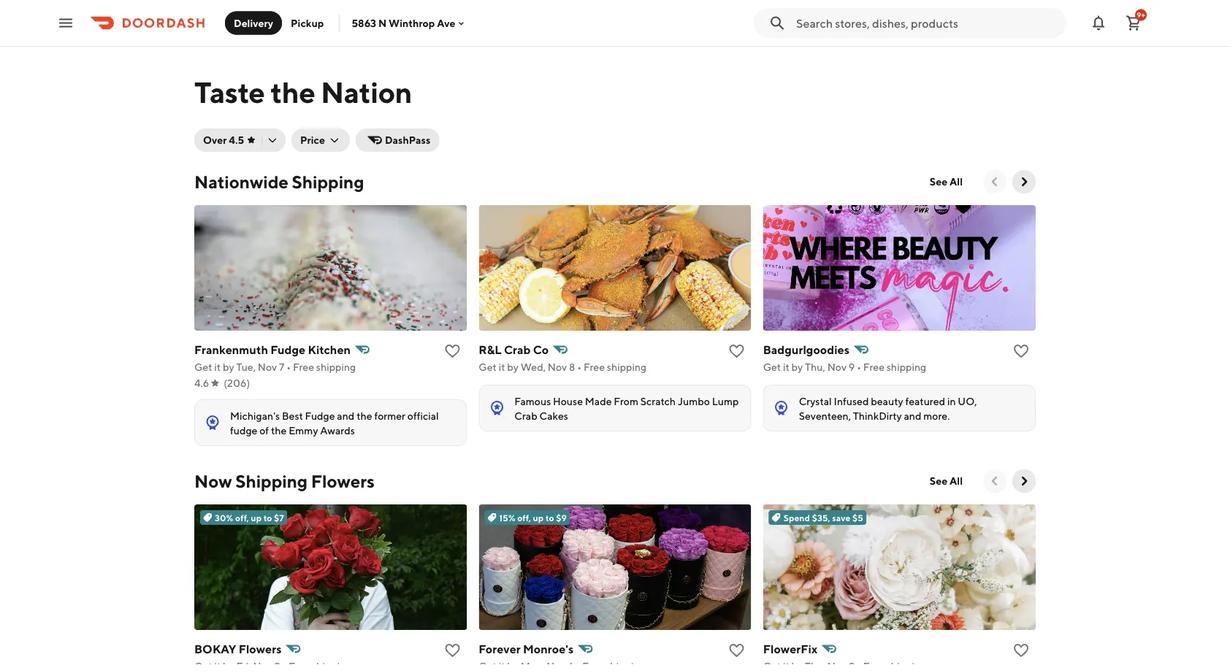 Task type: describe. For each thing, give the bounding box(es) containing it.
tue,
[[236, 361, 256, 373]]

Store search: begin typing to search for stores available on DoorDash text field
[[796, 15, 1058, 31]]

now shipping flowers link
[[194, 470, 375, 493]]

get it by wed, nov 8 • free shipping
[[479, 361, 647, 373]]

9+
[[1137, 11, 1145, 19]]

next button of carousel image
[[1017, 474, 1031, 489]]

from
[[614, 396, 638, 408]]

bokay flowers link
[[194, 639, 467, 665]]

bokay flowers
[[194, 642, 282, 656]]

click to add this store to your saved list image for forever monroe's
[[728, 642, 746, 660]]

beauty
[[871, 396, 903, 408]]

more.
[[923, 410, 950, 422]]

nation
[[321, 75, 412, 109]]

frankenmuth fudge kitchen
[[194, 343, 351, 357]]

get it by tue, nov 7 • free shipping
[[194, 361, 356, 373]]

1 horizontal spatial flowers
[[311, 471, 375, 492]]

up for flowers
[[251, 513, 262, 523]]

free for co
[[584, 361, 605, 373]]

0 vertical spatial fudge
[[270, 343, 306, 357]]

jumbo
[[678, 396, 710, 408]]

7
[[279, 361, 284, 373]]

3 it from the left
[[783, 361, 789, 373]]

by for frankenmuth
[[223, 361, 234, 373]]

house
[[553, 396, 583, 408]]

(206)
[[224, 377, 250, 389]]

famous
[[514, 396, 551, 408]]

dashpass
[[385, 134, 430, 146]]

delivery
[[234, 17, 273, 29]]

made
[[585, 396, 612, 408]]

fudge inside michigan's best fudge and the former official fudge of the emmy awards
[[305, 410, 335, 422]]

off, for flowers
[[235, 513, 249, 523]]

crystal
[[799, 396, 832, 408]]

get it by thu, nov 9 • free shipping
[[763, 361, 926, 373]]

4.5
[[229, 134, 244, 146]]

flowerfix
[[763, 642, 817, 656]]

30% off, up to $7
[[215, 513, 284, 523]]

up for monroe's
[[533, 513, 544, 523]]

next button of carousel image
[[1017, 175, 1031, 189]]

open menu image
[[57, 14, 75, 32]]

over 4.5
[[203, 134, 244, 146]]

save
[[832, 513, 851, 523]]

taste the nation
[[194, 75, 412, 109]]

badgurlgoodies
[[763, 343, 850, 357]]

famous house made from scratch jumbo lump crab cakes
[[514, 396, 739, 422]]

flowerfix link
[[763, 639, 1036, 665]]

9
[[849, 361, 855, 373]]

all for nationwide shipping
[[950, 176, 963, 188]]

5863
[[352, 17, 376, 29]]

r&l crab co
[[479, 343, 549, 357]]

$35,
[[812, 513, 830, 523]]

3 • from the left
[[857, 361, 861, 373]]

now
[[194, 471, 232, 492]]

it for frankenmuth
[[214, 361, 221, 373]]

forever monroe's link
[[479, 639, 751, 665]]

8
[[569, 361, 575, 373]]

2 vertical spatial the
[[271, 425, 287, 437]]

pickup button
[[282, 11, 333, 35]]

r&l
[[479, 343, 502, 357]]

1 vertical spatial the
[[357, 410, 372, 422]]

0 vertical spatial the
[[270, 75, 315, 109]]

get for r&l
[[479, 361, 497, 373]]

off, for monroe's
[[517, 513, 531, 523]]

crab inside famous house made from scratch jumbo lump crab cakes
[[514, 410, 537, 422]]

all for now shipping flowers
[[950, 475, 963, 487]]

9+ button
[[1119, 8, 1148, 38]]

n
[[378, 17, 387, 29]]

$9
[[556, 513, 567, 523]]

it for r&l
[[499, 361, 505, 373]]

delivery button
[[225, 11, 282, 35]]

previous button of carousel image for nationwide shipping
[[988, 175, 1002, 189]]

• for kitchen
[[286, 361, 291, 373]]

winthrop
[[389, 17, 435, 29]]

1 items, open order cart image
[[1125, 14, 1142, 32]]

co
[[533, 343, 549, 357]]

scratch
[[640, 396, 676, 408]]

emmy
[[289, 425, 318, 437]]

notification bell image
[[1090, 14, 1107, 32]]

3 get from the left
[[763, 361, 781, 373]]

spend
[[784, 513, 810, 523]]

nationwide shipping link
[[194, 170, 364, 194]]



Task type: locate. For each thing, give the bounding box(es) containing it.
and inside michigan's best fudge and the former official fudge of the emmy awards
[[337, 410, 355, 422]]

2 • from the left
[[577, 361, 582, 373]]

the right of
[[271, 425, 287, 437]]

get up 4.6
[[194, 361, 212, 373]]

thu,
[[805, 361, 825, 373]]

1 see from the top
[[930, 176, 948, 188]]

1 horizontal spatial click to add this store to your saved list image
[[1012, 343, 1030, 360]]

free right 8
[[584, 361, 605, 373]]

0 vertical spatial flowers
[[311, 471, 375, 492]]

0 horizontal spatial click to add this store to your saved list image
[[728, 642, 746, 660]]

thinkdirty
[[853, 410, 902, 422]]

1 vertical spatial see
[[930, 475, 948, 487]]

1 vertical spatial see all link
[[921, 470, 972, 493]]

off,
[[235, 513, 249, 523], [517, 513, 531, 523]]

to for forever monroe's
[[546, 513, 554, 523]]

by for r&l
[[507, 361, 519, 373]]

5863 n winthrop ave button
[[352, 17, 467, 29]]

it down frankenmuth
[[214, 361, 221, 373]]

free right the 7
[[293, 361, 314, 373]]

seventeen,
[[799, 410, 851, 422]]

1 vertical spatial flowers
[[239, 642, 282, 656]]

featured
[[905, 396, 945, 408]]

0 vertical spatial crab
[[504, 343, 531, 357]]

2 horizontal spatial nov
[[827, 361, 847, 373]]

1 vertical spatial click to add this store to your saved list image
[[728, 642, 746, 660]]

0 horizontal spatial off,
[[235, 513, 249, 523]]

1 horizontal spatial and
[[904, 410, 921, 422]]

3 by from the left
[[792, 361, 803, 373]]

0 vertical spatial see
[[930, 176, 948, 188]]

1 up from the left
[[251, 513, 262, 523]]

ave
[[437, 17, 455, 29]]

2 nov from the left
[[548, 361, 567, 373]]

1 off, from the left
[[235, 513, 249, 523]]

2 it from the left
[[499, 361, 505, 373]]

get for frankenmuth
[[194, 361, 212, 373]]

• right the 7
[[286, 361, 291, 373]]

nov for crab
[[548, 361, 567, 373]]

fudge
[[230, 425, 257, 437]]

shipping down price button
[[292, 171, 364, 192]]

best
[[282, 410, 303, 422]]

click to add this store to your saved list image
[[1012, 343, 1030, 360], [728, 642, 746, 660]]

nationwide shipping
[[194, 171, 364, 192]]

4.6
[[194, 377, 209, 389]]

3 shipping from the left
[[887, 361, 926, 373]]

off, right 30%
[[235, 513, 249, 523]]

spend $35, save $5
[[784, 513, 863, 523]]

2 horizontal spatial free
[[863, 361, 885, 373]]

0 horizontal spatial get
[[194, 361, 212, 373]]

1 vertical spatial crab
[[514, 410, 537, 422]]

bokay
[[194, 642, 236, 656]]

0 vertical spatial see all
[[930, 176, 963, 188]]

1 all from the top
[[950, 176, 963, 188]]

all left next button of carousel image
[[950, 176, 963, 188]]

flowers down "awards"
[[311, 471, 375, 492]]

$5
[[852, 513, 863, 523]]

and inside crystal infused beauty featured in uo, seventeen, thinkdirty and more.
[[904, 410, 921, 422]]

1 it from the left
[[214, 361, 221, 373]]

1 get from the left
[[194, 361, 212, 373]]

and
[[337, 410, 355, 422], [904, 410, 921, 422]]

2 to from the left
[[546, 513, 554, 523]]

shipping for kitchen
[[316, 361, 356, 373]]

lump
[[712, 396, 739, 408]]

1 vertical spatial all
[[950, 475, 963, 487]]

monroe's
[[523, 642, 574, 656]]

1 horizontal spatial •
[[577, 361, 582, 373]]

0 horizontal spatial and
[[337, 410, 355, 422]]

frankenmuth
[[194, 343, 268, 357]]

see all link for now shipping flowers
[[921, 470, 972, 493]]

taste
[[194, 75, 265, 109]]

click to add this store to your saved list image for flowers
[[444, 642, 461, 660]]

free right 9
[[863, 361, 885, 373]]

see for nationwide shipping
[[930, 176, 948, 188]]

fudge up the 7
[[270, 343, 306, 357]]

up
[[251, 513, 262, 523], [533, 513, 544, 523]]

5863 n winthrop ave
[[352, 17, 455, 29]]

see
[[930, 176, 948, 188], [930, 475, 948, 487]]

get down badgurlgoodies
[[763, 361, 781, 373]]

$7
[[274, 513, 284, 523]]

get
[[194, 361, 212, 373], [479, 361, 497, 373], [763, 361, 781, 373]]

see all for nationwide shipping
[[930, 176, 963, 188]]

nationwide
[[194, 171, 288, 192]]

up left $7
[[251, 513, 262, 523]]

shipping up $7
[[235, 471, 308, 492]]

flowers right bokay
[[239, 642, 282, 656]]

previous button of carousel image left next button of carousel icon
[[988, 474, 1002, 489]]

uo,
[[958, 396, 977, 408]]

shipping for nationwide
[[292, 171, 364, 192]]

all down more.
[[950, 475, 963, 487]]

2 horizontal spatial •
[[857, 361, 861, 373]]

1 vertical spatial fudge
[[305, 410, 335, 422]]

crab up 'wed,'
[[504, 343, 531, 357]]

2 horizontal spatial shipping
[[887, 361, 926, 373]]

0 horizontal spatial it
[[214, 361, 221, 373]]

click to add this store to your saved list image for crab
[[728, 343, 746, 360]]

wed,
[[521, 361, 546, 373]]

nov for fudge
[[258, 361, 277, 373]]

2 off, from the left
[[517, 513, 531, 523]]

price
[[300, 134, 325, 146]]

dashpass button
[[356, 129, 439, 152]]

shipping up from
[[607, 361, 647, 373]]

off, right 15%
[[517, 513, 531, 523]]

it down r&l
[[499, 361, 505, 373]]

• right 9
[[857, 361, 861, 373]]

•
[[286, 361, 291, 373], [577, 361, 582, 373], [857, 361, 861, 373]]

1 previous button of carousel image from the top
[[988, 175, 1002, 189]]

1 see all from the top
[[930, 176, 963, 188]]

2 shipping from the left
[[607, 361, 647, 373]]

and up "awards"
[[337, 410, 355, 422]]

2 see all link from the top
[[921, 470, 972, 493]]

click to add this store to your saved list image for fudge
[[444, 343, 461, 360]]

click to add this store to your saved list image for badgurlgoodies
[[1012, 343, 1030, 360]]

all
[[950, 176, 963, 188], [950, 475, 963, 487]]

to left "$9"
[[546, 513, 554, 523]]

0 horizontal spatial by
[[223, 361, 234, 373]]

1 horizontal spatial free
[[584, 361, 605, 373]]

15%
[[499, 513, 515, 523]]

3 free from the left
[[863, 361, 885, 373]]

1 see all link from the top
[[921, 170, 972, 194]]

0 vertical spatial see all link
[[921, 170, 972, 194]]

2 see from the top
[[930, 475, 948, 487]]

• for co
[[577, 361, 582, 373]]

by left thu,
[[792, 361, 803, 373]]

the up price
[[270, 75, 315, 109]]

to
[[263, 513, 272, 523], [546, 513, 554, 523]]

1 free from the left
[[293, 361, 314, 373]]

nov
[[258, 361, 277, 373], [548, 361, 567, 373], [827, 361, 847, 373]]

shipping for co
[[607, 361, 647, 373]]

1 horizontal spatial nov
[[548, 361, 567, 373]]

1 shipping from the left
[[316, 361, 356, 373]]

shipping
[[316, 361, 356, 373], [607, 361, 647, 373], [887, 361, 926, 373]]

2 free from the left
[[584, 361, 605, 373]]

1 vertical spatial previous button of carousel image
[[988, 474, 1002, 489]]

1 nov from the left
[[258, 361, 277, 373]]

previous button of carousel image
[[988, 175, 1002, 189], [988, 474, 1002, 489]]

forever monroe's
[[479, 642, 574, 656]]

2 by from the left
[[507, 361, 519, 373]]

over
[[203, 134, 227, 146]]

shipping down kitchen
[[316, 361, 356, 373]]

0 horizontal spatial flowers
[[239, 642, 282, 656]]

1 horizontal spatial off,
[[517, 513, 531, 523]]

0 vertical spatial previous button of carousel image
[[988, 175, 1002, 189]]

15% off, up to $9
[[499, 513, 567, 523]]

1 horizontal spatial by
[[507, 361, 519, 373]]

crystal infused beauty featured in uo, seventeen, thinkdirty and more.
[[799, 396, 977, 422]]

1 horizontal spatial up
[[533, 513, 544, 523]]

see all link
[[921, 170, 972, 194], [921, 470, 972, 493]]

former
[[374, 410, 405, 422]]

get down r&l
[[479, 361, 497, 373]]

michigan's
[[230, 410, 280, 422]]

by down r&l crab co
[[507, 361, 519, 373]]

2 see all from the top
[[930, 475, 963, 487]]

30%
[[215, 513, 233, 523]]

0 vertical spatial click to add this store to your saved list image
[[1012, 343, 1030, 360]]

nov left 8
[[548, 361, 567, 373]]

forever
[[479, 642, 521, 656]]

now shipping flowers
[[194, 471, 375, 492]]

free
[[293, 361, 314, 373], [584, 361, 605, 373], [863, 361, 885, 373]]

0 vertical spatial shipping
[[292, 171, 364, 192]]

0 horizontal spatial nov
[[258, 361, 277, 373]]

and down featured
[[904, 410, 921, 422]]

2 and from the left
[[904, 410, 921, 422]]

cakes
[[539, 410, 568, 422]]

kitchen
[[308, 343, 351, 357]]

2 horizontal spatial by
[[792, 361, 803, 373]]

michigan's best fudge and the former official fudge of the emmy awards
[[230, 410, 439, 437]]

flowers
[[311, 471, 375, 492], [239, 642, 282, 656]]

price button
[[292, 129, 350, 152]]

0 horizontal spatial up
[[251, 513, 262, 523]]

1 horizontal spatial it
[[499, 361, 505, 373]]

1 horizontal spatial shipping
[[607, 361, 647, 373]]

shipping up featured
[[887, 361, 926, 373]]

to for bokay flowers
[[263, 513, 272, 523]]

fudge up emmy
[[305, 410, 335, 422]]

up left "$9"
[[533, 513, 544, 523]]

see for now shipping flowers
[[930, 475, 948, 487]]

2 horizontal spatial it
[[783, 361, 789, 373]]

1 horizontal spatial to
[[546, 513, 554, 523]]

0 horizontal spatial to
[[263, 513, 272, 523]]

awards
[[320, 425, 355, 437]]

the
[[270, 75, 315, 109], [357, 410, 372, 422], [271, 425, 287, 437]]

fudge
[[270, 343, 306, 357], [305, 410, 335, 422]]

2 previous button of carousel image from the top
[[988, 474, 1002, 489]]

1 and from the left
[[337, 410, 355, 422]]

0 horizontal spatial free
[[293, 361, 314, 373]]

2 get from the left
[[479, 361, 497, 373]]

in
[[947, 396, 956, 408]]

free for kitchen
[[293, 361, 314, 373]]

over 4.5 button
[[194, 129, 286, 152]]

it
[[214, 361, 221, 373], [499, 361, 505, 373], [783, 361, 789, 373]]

see all for now shipping flowers
[[930, 475, 963, 487]]

previous button of carousel image for now shipping flowers
[[988, 474, 1002, 489]]

• right 8
[[577, 361, 582, 373]]

nov left the 7
[[258, 361, 277, 373]]

0 horizontal spatial •
[[286, 361, 291, 373]]

1 vertical spatial shipping
[[235, 471, 308, 492]]

3 nov from the left
[[827, 361, 847, 373]]

2 all from the top
[[950, 475, 963, 487]]

2 horizontal spatial get
[[763, 361, 781, 373]]

1 vertical spatial see all
[[930, 475, 963, 487]]

pickup
[[291, 17, 324, 29]]

1 to from the left
[[263, 513, 272, 523]]

shipping for now
[[235, 471, 308, 492]]

see all link for nationwide shipping
[[921, 170, 972, 194]]

see all
[[930, 176, 963, 188], [930, 475, 963, 487]]

0 vertical spatial all
[[950, 176, 963, 188]]

of
[[259, 425, 269, 437]]

by
[[223, 361, 234, 373], [507, 361, 519, 373], [792, 361, 803, 373]]

by left 'tue,'
[[223, 361, 234, 373]]

crab down famous
[[514, 410, 537, 422]]

crab
[[504, 343, 531, 357], [514, 410, 537, 422]]

2 up from the left
[[533, 513, 544, 523]]

0 horizontal spatial shipping
[[316, 361, 356, 373]]

nov left 9
[[827, 361, 847, 373]]

1 • from the left
[[286, 361, 291, 373]]

to left $7
[[263, 513, 272, 523]]

previous button of carousel image left next button of carousel image
[[988, 175, 1002, 189]]

it down badgurlgoodies
[[783, 361, 789, 373]]

1 by from the left
[[223, 361, 234, 373]]

the left former
[[357, 410, 372, 422]]

official
[[407, 410, 439, 422]]

1 horizontal spatial get
[[479, 361, 497, 373]]

click to add this store to your saved list image
[[444, 343, 461, 360], [728, 343, 746, 360], [444, 642, 461, 660], [1012, 642, 1030, 660]]

infused
[[834, 396, 869, 408]]



Task type: vqa. For each thing, say whether or not it's contained in the screenshot.
R&L's Get
yes



